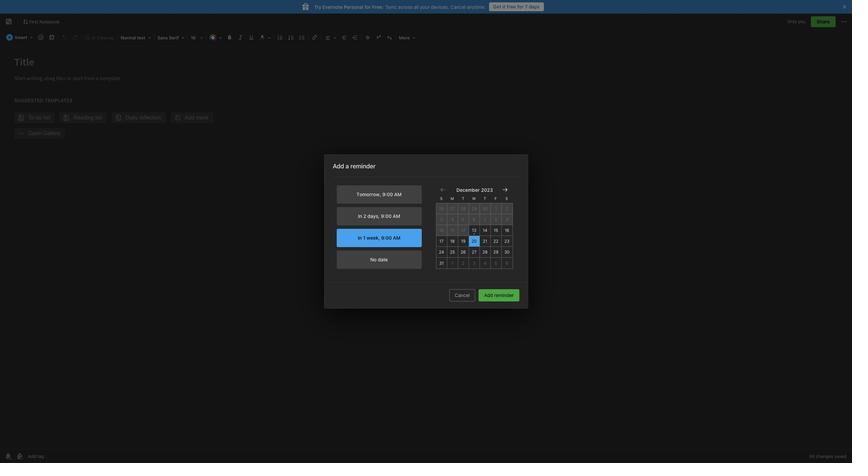 Task type: locate. For each thing, give the bounding box(es) containing it.
9:00
[[382, 192, 393, 198], [381, 214, 392, 219]]

29 for the leftmost the 29 button
[[472, 206, 477, 212]]

more image
[[397, 33, 418, 42]]

26
[[439, 206, 444, 212], [461, 250, 466, 255]]

6 button up 13
[[469, 215, 480, 226]]

0 horizontal spatial 1
[[451, 261, 453, 266]]

1 horizontal spatial 1 button
[[491, 204, 502, 215]]

am up in 2 days, 9:00 am
[[394, 192, 402, 198]]

indent image
[[339, 33, 349, 42]]

7 inside button
[[525, 4, 528, 10]]

1 horizontal spatial 29 button
[[491, 247, 502, 258]]

1 horizontal spatial t
[[484, 197, 486, 201]]

am inside the tomorrow, 9:00 am button
[[394, 192, 402, 198]]

superscript image
[[374, 33, 383, 42]]

0 horizontal spatial 28 button
[[458, 204, 469, 215]]

0 horizontal spatial t
[[462, 197, 464, 201]]

t down "december" field
[[462, 197, 464, 201]]

27 button down m
[[447, 204, 458, 215]]

1 vertical spatial 4 button
[[480, 258, 491, 269]]

s
[[440, 197, 443, 201], [505, 197, 508, 201]]

23 button
[[502, 236, 512, 247]]

1 horizontal spatial 30
[[504, 250, 510, 255]]

2 for from the left
[[365, 4, 371, 10]]

0 horizontal spatial 6 button
[[469, 215, 480, 226]]

1 vertical spatial 4
[[484, 261, 486, 266]]

1 for from the left
[[517, 4, 524, 10]]

1 horizontal spatial 26
[[461, 250, 466, 255]]

0 vertical spatial 1 button
[[491, 204, 502, 215]]

1 horizontal spatial s
[[505, 197, 508, 201]]

date
[[378, 257, 388, 263]]

Note Editor text field
[[0, 46, 852, 450]]

across
[[398, 4, 413, 10]]

outdent image
[[350, 33, 360, 42]]

28 down "december" field
[[461, 206, 466, 212]]

December field
[[455, 187, 480, 194]]

5 up 12
[[462, 217, 465, 222]]

1 horizontal spatial 27 button
[[469, 247, 480, 258]]

1 vertical spatial 30 button
[[502, 247, 512, 258]]

1 horizontal spatial 6 button
[[502, 258, 512, 269]]

1 button down the f
[[491, 204, 502, 215]]

0 vertical spatial 26
[[439, 206, 444, 212]]

1 horizontal spatial 1
[[495, 206, 497, 212]]

4 button up the 11
[[447, 215, 458, 226]]

add inside button
[[484, 293, 493, 299]]

font size image
[[188, 33, 205, 42]]

28
[[461, 206, 466, 212], [483, 250, 488, 255]]

0 vertical spatial reminder
[[350, 163, 376, 170]]

1 vertical spatial 2 button
[[458, 258, 469, 269]]

1 horizontal spatial 4 button
[[480, 258, 491, 269]]

checklist image
[[297, 33, 307, 42]]

cancel
[[451, 4, 466, 10], [455, 293, 470, 299]]

7 inside "button"
[[484, 217, 486, 222]]

1 horizontal spatial reminder
[[494, 293, 514, 299]]

anytime.
[[467, 4, 486, 10]]

2 vertical spatial 2
[[462, 261, 465, 266]]

1 horizontal spatial 26 button
[[458, 247, 469, 258]]

w
[[472, 197, 476, 201]]

subscript image
[[385, 33, 394, 42]]

for right free
[[517, 4, 524, 10]]

30 up 7 "button"
[[483, 206, 488, 212]]

2 right the 31 button
[[462, 261, 465, 266]]

7 left days
[[525, 4, 528, 10]]

for left free:
[[365, 4, 371, 10]]

1 vertical spatial am
[[393, 214, 400, 219]]

0 vertical spatial 6 button
[[469, 215, 480, 226]]

30
[[483, 206, 488, 212], [504, 250, 510, 255]]

5 button up 12
[[458, 215, 469, 226]]

0 vertical spatial 3 button
[[436, 215, 447, 226]]

add a reminder
[[333, 163, 376, 170]]

5 for 5 button to the right
[[495, 261, 497, 266]]

0 horizontal spatial 26 button
[[436, 204, 447, 215]]

0 horizontal spatial 27
[[450, 206, 455, 212]]

share button
[[811, 16, 836, 27]]

1 vertical spatial 29
[[493, 250, 498, 255]]

6
[[473, 217, 475, 222], [506, 261, 508, 266]]

1 vertical spatial 2
[[363, 214, 366, 219]]

in 2 days, 9:00 am button
[[337, 208, 422, 226]]

0 horizontal spatial 4
[[451, 217, 454, 222]]

0 vertical spatial 30
[[483, 206, 488, 212]]

1 s from the left
[[440, 197, 443, 201]]

calendar event image
[[47, 33, 56, 42]]

2 inside button
[[363, 214, 366, 219]]

1 horizontal spatial for
[[517, 4, 524, 10]]

26 up 10
[[439, 206, 444, 212]]

1 horizontal spatial 28
[[483, 250, 488, 255]]

0 horizontal spatial 30 button
[[480, 204, 491, 215]]

5 button down 22 button
[[491, 258, 502, 269]]

a
[[346, 163, 349, 170]]

1 vertical spatial 3
[[473, 261, 475, 266]]

26 right 25 button
[[461, 250, 466, 255]]

29 for the rightmost the 29 button
[[493, 250, 498, 255]]

1 down the f
[[495, 206, 497, 212]]

0 vertical spatial am
[[394, 192, 402, 198]]

13
[[472, 228, 476, 233]]

0 vertical spatial 27
[[450, 206, 455, 212]]

27 button down the "20"
[[469, 247, 480, 258]]

numbered list image
[[286, 33, 296, 42]]

2 s from the left
[[505, 197, 508, 201]]

bold image
[[225, 33, 234, 42]]

2 button right the 31 button
[[458, 258, 469, 269]]

3 for left 3 button
[[440, 217, 443, 222]]

5 down 22 button
[[495, 261, 497, 266]]

4 button down 21 button
[[480, 258, 491, 269]]

2 up 9
[[506, 206, 508, 212]]

2 right in
[[363, 214, 366, 219]]

0 horizontal spatial 3
[[440, 217, 443, 222]]

29 down w on the top of page
[[472, 206, 477, 212]]

0 vertical spatial 9:00
[[382, 192, 393, 198]]

1 vertical spatial 28
[[483, 250, 488, 255]]

heading level image
[[118, 33, 153, 42]]

0 vertical spatial 3
[[440, 217, 443, 222]]

4 up the 11
[[451, 217, 454, 222]]

0 vertical spatial 4
[[451, 217, 454, 222]]

reminder inside button
[[494, 293, 514, 299]]

only you
[[787, 19, 805, 24]]

0 horizontal spatial add
[[333, 163, 344, 170]]

4 down 21 button
[[484, 261, 486, 266]]

1 horizontal spatial 29
[[493, 250, 498, 255]]

tomorrow,
[[357, 192, 381, 198]]

13 button
[[469, 226, 480, 236]]

6 down 23 button
[[506, 261, 508, 266]]

0 horizontal spatial 7
[[484, 217, 486, 222]]

27
[[450, 206, 455, 212], [472, 250, 477, 255]]

7
[[525, 4, 528, 10], [484, 217, 486, 222]]

3
[[440, 217, 443, 222], [473, 261, 475, 266]]

add for add a reminder
[[333, 163, 344, 170]]

9:00 right days,
[[381, 214, 392, 219]]

strikethrough image
[[363, 33, 372, 42]]

4 for the right 4 button
[[484, 261, 486, 266]]

6 up 13
[[473, 217, 475, 222]]

add for add reminder
[[484, 293, 493, 299]]

1 vertical spatial 27
[[472, 250, 477, 255]]

1 vertical spatial 5
[[495, 261, 497, 266]]

0 horizontal spatial 26
[[439, 206, 444, 212]]

1 vertical spatial reminder
[[494, 293, 514, 299]]

6 button down 23 button
[[502, 258, 512, 269]]

0 horizontal spatial 4 button
[[447, 215, 458, 226]]

1 horizontal spatial 7
[[525, 4, 528, 10]]

s right the f
[[505, 197, 508, 201]]

27 down 20 'button'
[[472, 250, 477, 255]]

1 horizontal spatial 5
[[495, 261, 497, 266]]

1 vertical spatial 26 button
[[458, 247, 469, 258]]

0 horizontal spatial 30
[[483, 206, 488, 212]]

0 horizontal spatial 2 button
[[458, 258, 469, 269]]

0 horizontal spatial 29 button
[[469, 204, 480, 215]]

am
[[394, 192, 402, 198], [393, 214, 400, 219]]

reminder
[[350, 163, 376, 170], [494, 293, 514, 299]]

27 button
[[447, 204, 458, 215], [469, 247, 480, 258]]

27 down m
[[450, 206, 455, 212]]

3 button down 20 'button'
[[469, 258, 480, 269]]

28 button down 21
[[480, 247, 491, 258]]

5 button
[[458, 215, 469, 226], [491, 258, 502, 269]]

am right days,
[[393, 214, 400, 219]]

1 horizontal spatial 2 button
[[502, 204, 512, 215]]

devices.
[[431, 4, 449, 10]]

0 vertical spatial 28
[[461, 206, 466, 212]]

0 vertical spatial 28 button
[[458, 204, 469, 215]]

1 vertical spatial 7
[[484, 217, 486, 222]]

sync
[[386, 4, 397, 10]]

s left m
[[440, 197, 443, 201]]

1 vertical spatial 28 button
[[480, 247, 491, 258]]

29 button down 22
[[491, 247, 502, 258]]

2 button up 9
[[502, 204, 512, 215]]

29 down 22 button
[[493, 250, 498, 255]]

add reminder
[[484, 293, 514, 299]]

add right cancel button
[[484, 293, 493, 299]]

10
[[439, 228, 444, 233]]

26 button down 19
[[458, 247, 469, 258]]

29 button
[[469, 204, 480, 215], [491, 247, 502, 258]]

1 vertical spatial cancel
[[455, 293, 470, 299]]

6 button
[[469, 215, 480, 226], [502, 258, 512, 269]]

1 horizontal spatial add
[[484, 293, 493, 299]]

0 vertical spatial 30 button
[[480, 204, 491, 215]]

16 button
[[502, 226, 512, 236]]

1 vertical spatial add
[[484, 293, 493, 299]]

1 horizontal spatial 4
[[484, 261, 486, 266]]

3 down 20 'button'
[[473, 261, 475, 266]]

3 for 3 button to the bottom
[[473, 261, 475, 266]]

31 button
[[436, 258, 447, 269]]

7 left 8
[[484, 217, 486, 222]]

28 down 21 button
[[483, 250, 488, 255]]

4 button
[[447, 215, 458, 226], [480, 258, 491, 269]]

add reminder button
[[479, 290, 519, 302]]

add left a
[[333, 163, 344, 170]]

0 horizontal spatial s
[[440, 197, 443, 201]]

t
[[462, 197, 464, 201], [484, 197, 486, 201]]

0 horizontal spatial 2
[[363, 214, 366, 219]]

am inside in 2 days, 9:00 am button
[[393, 214, 400, 219]]

0 horizontal spatial 29
[[472, 206, 477, 212]]

9:00 inside the tomorrow, 9:00 am button
[[382, 192, 393, 198]]

1 button right 31
[[447, 258, 458, 269]]

try evernote personal for free: sync across all your devices. cancel anytime.
[[314, 4, 486, 10]]

20 button
[[469, 236, 480, 247]]

0 vertical spatial 29
[[472, 206, 477, 212]]

add
[[333, 163, 344, 170], [484, 293, 493, 299]]

1 vertical spatial 1 button
[[447, 258, 458, 269]]

first notebook
[[29, 19, 60, 24]]

19
[[461, 239, 466, 244]]

0 vertical spatial 27 button
[[447, 204, 458, 215]]

1 horizontal spatial 3
[[473, 261, 475, 266]]

evernote
[[323, 4, 343, 10]]

1
[[495, 206, 497, 212], [451, 261, 453, 266]]

0 horizontal spatial 28
[[461, 206, 466, 212]]

28 button
[[458, 204, 469, 215], [480, 247, 491, 258]]

0 horizontal spatial reminder
[[350, 163, 376, 170]]

1 vertical spatial 5 button
[[491, 258, 502, 269]]

for inside button
[[517, 4, 524, 10]]

changes
[[816, 454, 833, 460]]

1 vertical spatial 26
[[461, 250, 466, 255]]

t down 2023 field at the top of the page
[[484, 197, 486, 201]]

note window element
[[0, 14, 852, 464]]

1 right the 31 button
[[451, 261, 453, 266]]

30 down 23 button
[[504, 250, 510, 255]]

29 button down w on the top of page
[[469, 204, 480, 215]]

0 horizontal spatial 5
[[462, 217, 465, 222]]

first
[[29, 19, 38, 24]]

italic image
[[236, 33, 245, 42]]

26 button up 10
[[436, 204, 447, 215]]

5
[[462, 217, 465, 222], [495, 261, 497, 266]]

you
[[798, 19, 805, 24]]

3 button
[[436, 215, 447, 226], [469, 258, 480, 269]]

3 button up 10
[[436, 215, 447, 226]]

3 up 10
[[440, 217, 443, 222]]

1 vertical spatial 9:00
[[381, 214, 392, 219]]

share
[[817, 19, 830, 24]]

30 button
[[480, 204, 491, 215], [502, 247, 512, 258]]

28 button down "december" field
[[458, 204, 469, 215]]

9:00 right tomorrow,
[[382, 192, 393, 198]]

1 horizontal spatial 2
[[462, 261, 465, 266]]

15
[[494, 228, 498, 233]]

4
[[451, 217, 454, 222], [484, 261, 486, 266]]

only
[[787, 19, 797, 24]]

december
[[456, 187, 480, 193]]



Task type: describe. For each thing, give the bounding box(es) containing it.
1 t from the left
[[462, 197, 464, 201]]

0 horizontal spatial 27 button
[[447, 204, 458, 215]]

22
[[493, 239, 498, 244]]

get it free for 7 days
[[493, 4, 540, 10]]

15 button
[[491, 226, 502, 236]]

no
[[370, 257, 377, 263]]

insert link image
[[310, 33, 319, 42]]

11 button
[[447, 226, 458, 236]]

14
[[483, 228, 487, 233]]

17
[[439, 239, 444, 244]]

7 button
[[480, 215, 491, 226]]

1 vertical spatial 3 button
[[469, 258, 480, 269]]

25
[[450, 250, 455, 255]]

f
[[495, 197, 497, 201]]

20
[[472, 239, 477, 244]]

in 2 days, 9:00 am
[[358, 214, 400, 219]]

try
[[314, 4, 321, 10]]

free:
[[372, 4, 384, 10]]

2023 field
[[480, 187, 493, 194]]

16
[[505, 228, 509, 233]]

days
[[529, 4, 540, 10]]

saved
[[835, 454, 847, 460]]

25 button
[[447, 247, 458, 258]]

1 horizontal spatial 30 button
[[502, 247, 512, 258]]

first notebook button
[[21, 17, 62, 27]]

insert image
[[4, 33, 35, 42]]

1 horizontal spatial 27
[[472, 250, 477, 255]]

m
[[451, 197, 454, 201]]

personal
[[344, 4, 363, 10]]

1 vertical spatial 1
[[451, 261, 453, 266]]

8
[[495, 217, 497, 222]]

9
[[506, 217, 508, 222]]

17 button
[[436, 236, 447, 247]]

0 horizontal spatial 3 button
[[436, 215, 447, 226]]

0 vertical spatial 6
[[473, 217, 475, 222]]

0 vertical spatial 5 button
[[458, 215, 469, 226]]

31
[[439, 261, 444, 266]]

2 horizontal spatial 2
[[506, 206, 508, 212]]

0 horizontal spatial 1 button
[[447, 258, 458, 269]]

for for free:
[[365, 4, 371, 10]]

23
[[505, 239, 510, 244]]

21 button
[[480, 236, 491, 247]]

days,
[[368, 214, 380, 219]]

notebook
[[40, 19, 60, 24]]

14 button
[[480, 226, 491, 236]]

11
[[451, 228, 454, 233]]

collapse note image
[[5, 18, 13, 26]]

cancel button
[[449, 290, 475, 302]]

1 vertical spatial 30
[[504, 250, 510, 255]]

0 vertical spatial 4 button
[[447, 215, 458, 226]]

your
[[420, 4, 430, 10]]

font family image
[[155, 33, 187, 42]]

2 t from the left
[[484, 197, 486, 201]]

4 for the top 4 button
[[451, 217, 454, 222]]

0 vertical spatial 2 button
[[502, 204, 512, 215]]

0 vertical spatial 26 button
[[436, 204, 447, 215]]

add tag image
[[16, 453, 24, 461]]

no date button
[[337, 251, 422, 269]]

12
[[461, 228, 465, 233]]

all changes saved
[[810, 454, 847, 460]]

bulleted list image
[[276, 33, 285, 42]]

no date
[[370, 257, 388, 263]]

december 2023
[[456, 187, 493, 193]]

10 button
[[436, 226, 447, 236]]

alignment image
[[322, 33, 339, 42]]

highlight image
[[257, 33, 273, 42]]

1 vertical spatial 6
[[506, 261, 508, 266]]

0 vertical spatial cancel
[[451, 4, 466, 10]]

1 vertical spatial 27 button
[[469, 247, 480, 258]]

in
[[358, 214, 362, 219]]

all
[[414, 4, 419, 10]]

free
[[507, 4, 516, 10]]

8 button
[[491, 215, 502, 226]]

add a reminder image
[[4, 453, 12, 461]]

all
[[810, 454, 815, 460]]

12 button
[[458, 226, 469, 236]]

tomorrow, 9:00 am button
[[337, 186, 422, 204]]

24 button
[[436, 247, 447, 258]]

for for 7
[[517, 4, 524, 10]]

task image
[[36, 33, 46, 42]]

it
[[502, 4, 506, 10]]

cancel inside cancel button
[[455, 293, 470, 299]]

24
[[439, 250, 444, 255]]

21
[[483, 239, 487, 244]]

1 vertical spatial 6 button
[[502, 258, 512, 269]]

1 horizontal spatial 5 button
[[491, 258, 502, 269]]

underline image
[[247, 33, 256, 42]]

5 for topmost 5 button
[[462, 217, 465, 222]]

get
[[493, 4, 501, 10]]

22 button
[[491, 236, 502, 247]]

1 horizontal spatial 28 button
[[480, 247, 491, 258]]

19 button
[[458, 236, 469, 247]]

get it free for 7 days button
[[489, 2, 544, 11]]

9 button
[[502, 215, 512, 226]]

18
[[450, 239, 455, 244]]

9:00 inside in 2 days, 9:00 am button
[[381, 214, 392, 219]]

2023
[[481, 187, 493, 193]]

18 button
[[447, 236, 458, 247]]

font color image
[[207, 33, 224, 42]]

tomorrow, 9:00 am
[[357, 192, 402, 198]]



Task type: vqa. For each thing, say whether or not it's contained in the screenshot.
30 button
yes



